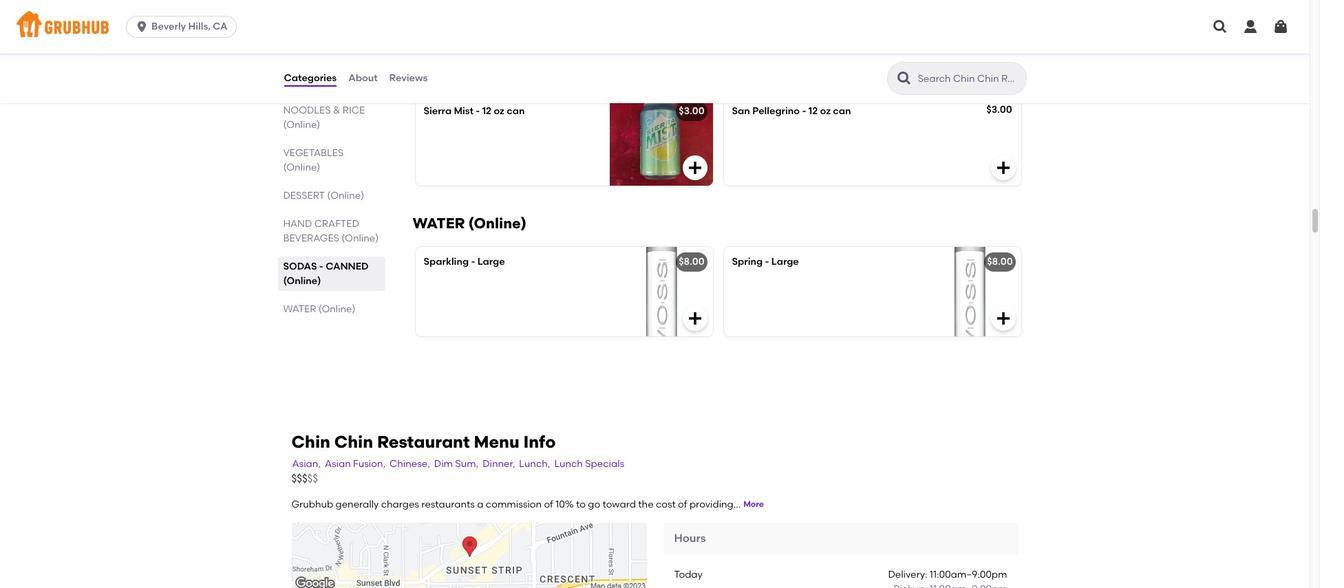 Task type: vqa. For each thing, say whether or not it's contained in the screenshot.
oz to the right
yes



Task type: describe. For each thing, give the bounding box(es) containing it.
lunch
[[554, 458, 583, 470]]

to
[[576, 499, 586, 510]]

$8.00 for sparkling - large
[[679, 256, 705, 268]]

the
[[638, 499, 654, 510]]

dinner,
[[483, 458, 515, 470]]

asian,
[[292, 458, 321, 470]]

beef
[[283, 48, 306, 60]]

a
[[477, 499, 484, 510]]

dim sum, button
[[434, 457, 479, 472]]

reviews button
[[389, 54, 428, 103]]

2 chin from the left
[[334, 433, 373, 452]]

today
[[674, 570, 703, 581]]

can for san pellegrino -  12 oz can
[[833, 106, 851, 117]]

dinner, button
[[482, 457, 516, 472]]

about
[[348, 72, 378, 84]]

11:00am–9:00pm
[[930, 570, 1007, 581]]

sodas
[[283, 261, 317, 273]]

(online) down 'sodas - canned (online)'
[[318, 304, 356, 316]]

dessert (online)
[[283, 190, 364, 202]]

(online) up sparkling - large
[[468, 215, 527, 232]]

restaurants
[[421, 499, 475, 510]]

- right pellegrino
[[802, 106, 806, 117]]

main navigation navigation
[[0, 0, 1310, 54]]

pellegrino
[[752, 106, 800, 117]]

spring
[[732, 256, 763, 268]]

chinese, button
[[389, 457, 431, 472]]

beef (online)
[[283, 48, 345, 60]]

hours
[[674, 532, 706, 545]]

ca
[[213, 21, 228, 32]]

(online) inside 'sodas - canned (online)'
[[283, 276, 321, 287]]

beverly
[[152, 21, 186, 32]]

more
[[744, 500, 764, 510]]

sierra
[[424, 106, 452, 117]]

commission
[[486, 499, 542, 510]]

1 horizontal spatial $3.00
[[987, 104, 1012, 116]]

search icon image
[[896, 70, 912, 87]]

- right mist
[[476, 106, 480, 117]]

(online) inside hand crafted beverages (online)
[[342, 233, 379, 245]]

sierra mist -  12 oz can
[[424, 106, 525, 117]]

grubhub
[[292, 499, 333, 510]]

oz for pellegrino
[[820, 106, 831, 117]]

$$$$$
[[292, 473, 318, 485]]

lunch specials button
[[554, 457, 625, 472]]

asian, button
[[292, 457, 321, 472]]

delivery: 11:00am–9:00pm
[[888, 570, 1007, 581]]

asian, asian fusion, chinese, dim sum, dinner, lunch, lunch specials
[[292, 458, 624, 470]]

noodles & rice (online)
[[283, 105, 365, 131]]

info
[[523, 433, 556, 452]]

noodles
[[283, 105, 331, 117]]

asian
[[325, 458, 351, 470]]

svg image inside beverly hills, ca button
[[135, 20, 149, 34]]

sparkling - large image
[[610, 247, 713, 337]]

0 horizontal spatial water (online)
[[283, 304, 356, 316]]

canned
[[326, 261, 369, 273]]

Search Chin Chin Restaurant search field
[[917, 72, 1022, 85]]

svg image for sierra mist -  12 oz can "image"
[[687, 160, 703, 176]]

(online) inside vegetables (online)
[[283, 162, 320, 174]]

chin chin restaurant menu info
[[292, 433, 556, 452]]

1 vertical spatial water
[[283, 304, 316, 316]]

oz for mist
[[494, 106, 505, 117]]

(online) inside "noodles & rice (online)"
[[283, 119, 320, 131]]

go
[[588, 499, 600, 510]]



Task type: locate. For each thing, give the bounding box(es) containing it.
0 horizontal spatial $8.00
[[679, 256, 705, 268]]

sodas - canned (online)
[[283, 261, 369, 287]]

- right spring
[[765, 256, 769, 268]]

svg image for diet pepsi -  12 oz can image
[[995, 59, 1012, 75]]

$3.00 down search chin chin restaurant search field
[[987, 104, 1012, 116]]

hills,
[[188, 21, 211, 32]]

crafted
[[314, 218, 359, 230]]

providing
[[690, 499, 734, 510]]

1 $8.00 from the left
[[679, 256, 705, 268]]

1 oz from the left
[[494, 106, 505, 117]]

water down sodas
[[283, 304, 316, 316]]

large for spring - large
[[772, 256, 799, 268]]

about button
[[348, 54, 378, 103]]

1 chin from the left
[[292, 433, 330, 452]]

(online)
[[308, 48, 345, 60], [333, 77, 370, 88], [283, 119, 320, 131], [283, 162, 320, 174], [327, 190, 364, 202], [468, 215, 527, 232], [342, 233, 379, 245], [283, 276, 321, 287], [318, 304, 356, 316]]

1 can from the left
[[507, 106, 525, 117]]

(online) down crafted
[[342, 233, 379, 245]]

asian fusion, button
[[324, 457, 386, 472]]

of
[[544, 499, 553, 510], [678, 499, 687, 510]]

1 horizontal spatial of
[[678, 499, 687, 510]]

water (online)
[[413, 215, 527, 232], [283, 304, 356, 316]]

0 vertical spatial water (online)
[[413, 215, 527, 232]]

12 for pellegrino
[[809, 106, 818, 117]]

can right pellegrino
[[833, 106, 851, 117]]

$3.00
[[987, 104, 1012, 116], [679, 106, 705, 117]]

1 vertical spatial water (online)
[[283, 304, 356, 316]]

12 right pellegrino
[[809, 106, 818, 117]]

- inside 'sodas - canned (online)'
[[319, 261, 323, 273]]

spring - large image
[[918, 247, 1021, 337]]

&
[[333, 105, 340, 117]]

mist
[[454, 106, 474, 117]]

0 horizontal spatial 12
[[482, 106, 492, 117]]

0 horizontal spatial can
[[507, 106, 525, 117]]

of left 10%
[[544, 499, 553, 510]]

dim
[[434, 458, 453, 470]]

1 horizontal spatial water (online)
[[413, 215, 527, 232]]

fusion,
[[353, 458, 386, 470]]

0 horizontal spatial oz
[[494, 106, 505, 117]]

water (online) down 'sodas - canned (online)'
[[283, 304, 356, 316]]

categories button
[[283, 54, 337, 103]]

0 horizontal spatial water
[[283, 304, 316, 316]]

(online) down vegetables at the left top of page
[[283, 162, 320, 174]]

(online) down sodas
[[283, 276, 321, 287]]

$3.00 left san
[[679, 106, 705, 117]]

2 large from the left
[[772, 256, 799, 268]]

1 horizontal spatial $8.00
[[987, 256, 1013, 268]]

sum,
[[455, 458, 479, 470]]

1 12 from the left
[[482, 106, 492, 117]]

hand crafted beverages (online)
[[283, 218, 379, 245]]

1 horizontal spatial large
[[772, 256, 799, 268]]

rice
[[343, 105, 365, 117]]

restaurant
[[377, 433, 470, 452]]

chin up asian fusion, button
[[334, 433, 373, 452]]

generally
[[336, 499, 379, 510]]

spring - large
[[732, 256, 799, 268]]

2 of from the left
[[678, 499, 687, 510]]

pepsi - 12 oz can image
[[610, 0, 713, 85]]

0 horizontal spatial $3.00
[[679, 106, 705, 117]]

1 of from the left
[[544, 499, 553, 510]]

2 oz from the left
[[820, 106, 831, 117]]

menu
[[474, 433, 519, 452]]

diet pepsi -  12 oz can image
[[918, 0, 1021, 85]]

1 horizontal spatial 12
[[809, 106, 818, 117]]

water up the sparkling
[[413, 215, 465, 232]]

charges
[[381, 499, 419, 510]]

1 horizontal spatial can
[[833, 106, 851, 117]]

lunch, button
[[519, 457, 551, 472]]

2 $8.00 from the left
[[987, 256, 1013, 268]]

(online) up seafood (online)
[[308, 48, 345, 60]]

10%
[[556, 499, 574, 510]]

more button
[[744, 499, 764, 511]]

12
[[482, 106, 492, 117], [809, 106, 818, 117]]

1 large from the left
[[478, 256, 505, 268]]

large
[[478, 256, 505, 268], [772, 256, 799, 268]]

$8.00
[[679, 256, 705, 268], [987, 256, 1013, 268]]

vegetables
[[283, 148, 344, 159]]

lunch,
[[519, 458, 550, 470]]

categories
[[284, 72, 337, 84]]

1 horizontal spatial chin
[[334, 433, 373, 452]]

beverly hills, ca
[[152, 21, 228, 32]]

water
[[413, 215, 465, 232], [283, 304, 316, 316]]

can for sierra mist -  12 oz can
[[507, 106, 525, 117]]

reviews
[[389, 72, 428, 84]]

0 horizontal spatial chin
[[292, 433, 330, 452]]

1 horizontal spatial oz
[[820, 106, 831, 117]]

$$$
[[292, 473, 307, 485]]

can right mist
[[507, 106, 525, 117]]

beverages
[[283, 233, 339, 245]]

toward
[[603, 499, 636, 510]]

sparkling
[[424, 256, 469, 268]]

specials
[[585, 458, 624, 470]]

vegetables (online)
[[283, 148, 344, 174]]

(online) up rice in the left of the page
[[333, 77, 370, 88]]

san
[[732, 106, 750, 117]]

svg image
[[1212, 19, 1229, 35], [1273, 19, 1289, 35], [995, 59, 1012, 75], [687, 160, 703, 176], [687, 311, 703, 327]]

-
[[476, 106, 480, 117], [802, 106, 806, 117], [471, 256, 475, 268], [765, 256, 769, 268], [319, 261, 323, 273]]

cost
[[656, 499, 676, 510]]

large right spring
[[772, 256, 799, 268]]

- for sparkling - large
[[471, 256, 475, 268]]

can
[[507, 106, 525, 117], [833, 106, 851, 117]]

seafood
[[283, 77, 330, 88]]

dessert
[[283, 190, 325, 202]]

(online) up crafted
[[327, 190, 364, 202]]

0 horizontal spatial large
[[478, 256, 505, 268]]

seafood (online)
[[283, 77, 370, 88]]

sierra mist -  12 oz can image
[[610, 97, 713, 186]]

beverly hills, ca button
[[126, 16, 242, 38]]

hand
[[283, 218, 312, 230]]

chin up asian,
[[292, 433, 330, 452]]

water (online) up sparkling - large
[[413, 215, 527, 232]]

svg image
[[1242, 19, 1259, 35], [135, 20, 149, 34], [687, 59, 703, 75], [995, 160, 1012, 176], [995, 311, 1012, 327]]

(online) down noodles
[[283, 119, 320, 131]]

oz right mist
[[494, 106, 505, 117]]

chinese,
[[390, 458, 430, 470]]

delivery:
[[888, 570, 928, 581]]

svg image for sparkling - large image
[[687, 311, 703, 327]]

2 12 from the left
[[809, 106, 818, 117]]

$8.00 for spring - large
[[987, 256, 1013, 268]]

oz right pellegrino
[[820, 106, 831, 117]]

grubhub generally charges restaurants a commission of 10% to go toward the cost of providing ... more
[[292, 499, 764, 510]]

...
[[734, 499, 741, 510]]

- for spring - large
[[765, 256, 769, 268]]

large right the sparkling
[[478, 256, 505, 268]]

san pellegrino -  12 oz can
[[732, 106, 851, 117]]

0 horizontal spatial of
[[544, 499, 553, 510]]

12 right mist
[[482, 106, 492, 117]]

of right cost
[[678, 499, 687, 510]]

2 can from the left
[[833, 106, 851, 117]]

- right the sparkling
[[471, 256, 475, 268]]

- for sodas - canned (online)
[[319, 261, 323, 273]]

chin
[[292, 433, 330, 452], [334, 433, 373, 452]]

0 vertical spatial water
[[413, 215, 465, 232]]

1 horizontal spatial water
[[413, 215, 465, 232]]

- right sodas
[[319, 261, 323, 273]]

12 for mist
[[482, 106, 492, 117]]

sparkling - large
[[424, 256, 505, 268]]

large for sparkling - large
[[478, 256, 505, 268]]

oz
[[494, 106, 505, 117], [820, 106, 831, 117]]



